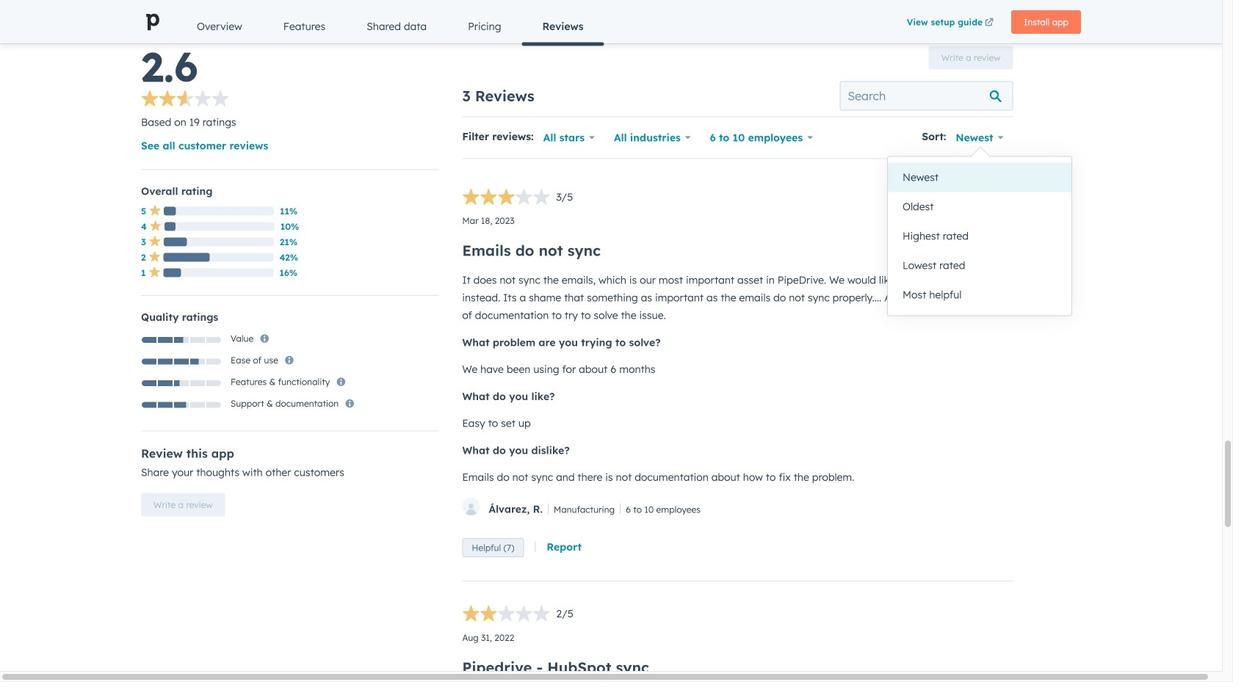 Task type: vqa. For each thing, say whether or not it's contained in the screenshot.
the Overall rating meter
yes



Task type: describe. For each thing, give the bounding box(es) containing it.
16% of users left a 1 star review. progress bar
[[163, 268, 181, 277]]

21% of users left a 3 star review. progress bar
[[164, 238, 187, 246]]

10% of users left a 4 star review. progress bar
[[164, 222, 175, 231]]

Search reviews search field
[[840, 81, 1013, 110]]



Task type: locate. For each thing, give the bounding box(es) containing it.
42% of users left a 2 star review. progress bar
[[163, 253, 210, 262]]

overall rating meter
[[141, 90, 229, 110], [462, 188, 573, 209], [141, 337, 222, 344], [141, 358, 222, 366], [141, 380, 222, 387], [141, 402, 222, 409], [462, 605, 573, 626]]

11% of users left a 5 star review. progress bar
[[164, 207, 176, 215]]

list box
[[888, 157, 1072, 315]]

navigation
[[176, 9, 900, 46]]



